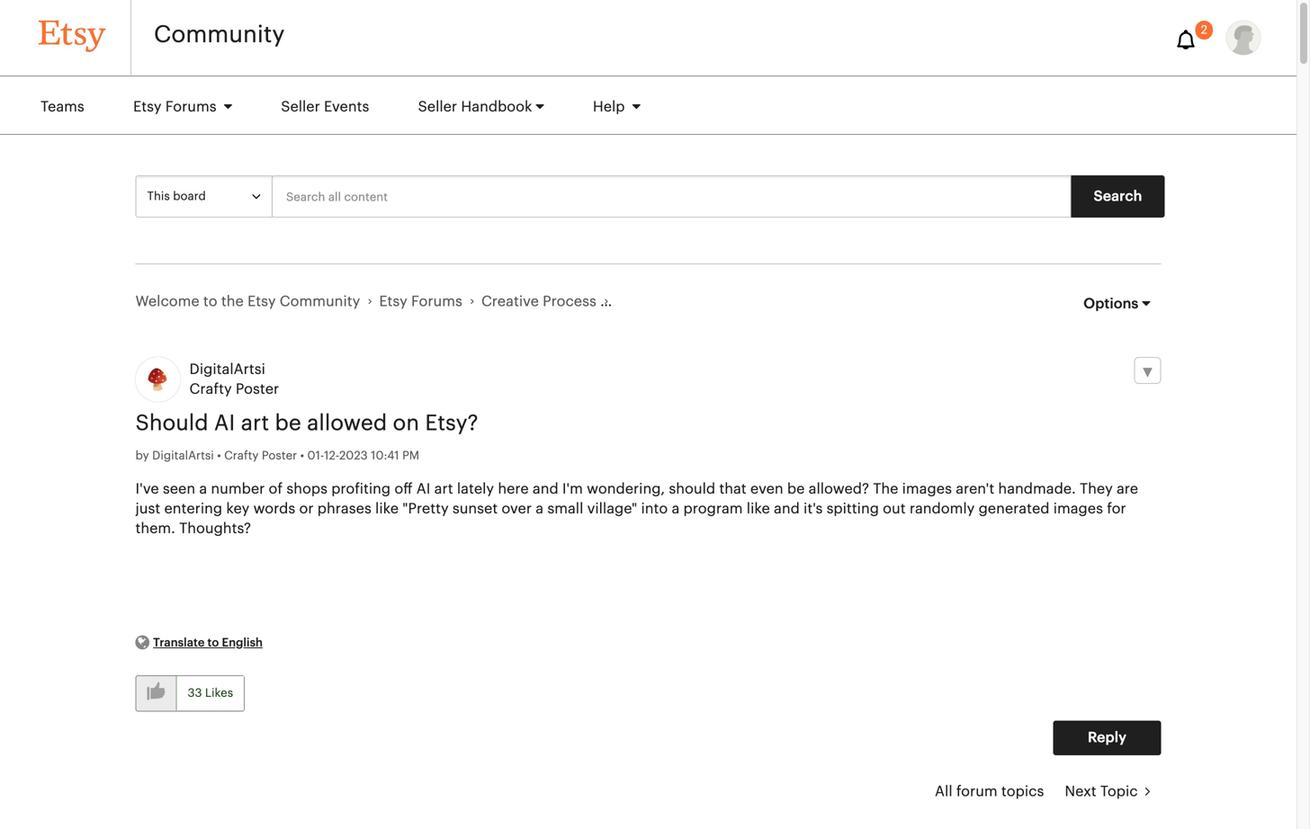 Task type: describe. For each thing, give the bounding box(es) containing it.
likes
[[205, 688, 233, 700]]

reply link
[[1054, 722, 1162, 756]]

next topic
[[1065, 785, 1138, 800]]

even
[[751, 482, 784, 497]]

crafty inside digitalartsi crafty poster
[[189, 383, 232, 397]]

0 horizontal spatial images
[[902, 482, 952, 497]]

menu bar containing teams
[[18, 77, 1275, 134]]

by
[[135, 450, 149, 462]]

over
[[502, 502, 532, 516]]

entering
[[164, 502, 222, 516]]

welcome
[[135, 295, 200, 309]]

translate to english link
[[153, 635, 263, 650]]

should
[[135, 413, 208, 435]]

are
[[1117, 482, 1139, 497]]

generated
[[979, 502, 1050, 516]]

etsy?
[[425, 413, 478, 435]]

‎01-
[[307, 450, 324, 462]]

2
[[1201, 24, 1208, 36]]

like "pretty
[[375, 502, 449, 516]]

all forum topics
[[935, 785, 1044, 800]]

etsy for teams
[[133, 100, 162, 114]]

off
[[395, 482, 413, 497]]

like
[[747, 502, 770, 516]]

them.
[[135, 522, 175, 536]]

seller for seller handbook
[[418, 100, 457, 114]]

0 vertical spatial community
[[154, 23, 285, 46]]

topic
[[1101, 785, 1138, 800]]

welcome to the etsy community
[[135, 295, 360, 309]]

digitalartsi crafty poster
[[189, 363, 279, 397]]

aren't
[[956, 482, 995, 497]]

of
[[269, 482, 283, 497]]

on
[[393, 413, 419, 435]]

allowed?
[[809, 482, 869, 497]]

etsy forums for teams
[[133, 100, 220, 114]]

1 vertical spatial crafty
[[224, 450, 259, 462]]

english
[[222, 638, 263, 649]]

process
[[543, 295, 597, 309]]

1 horizontal spatial a
[[536, 502, 544, 516]]

i've
[[135, 482, 159, 497]]

pm
[[402, 450, 420, 462]]

0 vertical spatial be
[[275, 413, 301, 435]]

all forum topics link
[[924, 775, 1055, 810]]

Search text field
[[272, 176, 1072, 218]]

seller handbook
[[418, 100, 532, 114]]

to for the
[[203, 295, 218, 309]]

0 horizontal spatial a
[[199, 482, 207, 497]]

spitting
[[827, 502, 879, 516]]

12-
[[324, 450, 339, 462]]

all
[[935, 785, 953, 800]]

i've seen a number of shops profiting off ai art lately here and i'm wondering, should that even be allowed? the images aren't handmade. they are just entering key words or phrases like "pretty sunset over a small village" into a program like and it's spitting out randomly generated images for them. thoughts?
[[135, 482, 1139, 536]]

0 vertical spatial digitalartsi link
[[189, 360, 265, 380]]

‎01-12-2023 10:41 pm
[[307, 450, 420, 462]]

sunset
[[453, 502, 498, 516]]

by digitalartsi
[[135, 450, 214, 462]]

forum
[[957, 785, 998, 800]]

0 horizontal spatial art
[[241, 413, 269, 435]]

phrases
[[318, 502, 372, 516]]

or
[[299, 502, 314, 516]]

words
[[253, 502, 295, 516]]

0 vertical spatial ai
[[214, 413, 235, 435]]

randomly
[[910, 502, 975, 516]]

out
[[883, 502, 906, 516]]

art inside i've seen a number of shops profiting off ai art lately here and i'm wondering, should that even be allowed? the images aren't handmade. they are just entering key words or phrases like "pretty sunset over a small village" into a program like and it's spitting out randomly generated images for them. thoughts?
[[434, 482, 453, 497]]

help link
[[571, 91, 663, 123]]

lately
[[457, 482, 494, 497]]

2 horizontal spatial a
[[672, 502, 680, 516]]

reply
[[1088, 731, 1127, 746]]

to for english
[[208, 638, 219, 649]]

etsy forums link for seller events
[[111, 91, 255, 123]]

1 vertical spatial poster
[[262, 450, 297, 462]]

here
[[498, 482, 529, 497]]

handmade.
[[999, 482, 1076, 497]]



Task type: locate. For each thing, give the bounding box(es) containing it.
options button
[[1073, 287, 1162, 321]]

1 seller from the left
[[281, 100, 320, 114]]

community
[[154, 23, 285, 46], [280, 295, 360, 309]]

seller
[[281, 100, 320, 114], [418, 100, 457, 114]]

and left i'm
[[533, 482, 559, 497]]

topics
[[1002, 785, 1044, 800]]

seen
[[163, 482, 195, 497]]

digitalartsi inside digitalartsi crafty poster
[[189, 363, 265, 377]]

0 horizontal spatial ai
[[214, 413, 235, 435]]

and
[[533, 482, 559, 497], [774, 502, 800, 516]]

0 horizontal spatial etsy forums link
[[111, 91, 255, 123]]

a up entering
[[199, 482, 207, 497]]

1 horizontal spatial be
[[787, 482, 805, 497]]

0 horizontal spatial etsy forums
[[133, 100, 220, 114]]

etsy forums link left creative
[[379, 295, 463, 309]]

1 vertical spatial and
[[774, 502, 800, 516]]

0 vertical spatial crafty
[[189, 383, 232, 397]]

to left the
[[203, 295, 218, 309]]

etsy forums for welcome to the etsy community
[[379, 295, 463, 309]]

etsy forums inside menu bar
[[133, 100, 220, 114]]

should
[[669, 482, 716, 497]]

1 horizontal spatial etsy forums link
[[379, 295, 463, 309]]

ai
[[214, 413, 235, 435], [417, 482, 431, 497]]

etsy for welcome to the etsy community
[[379, 295, 408, 309]]

allowed
[[307, 413, 387, 435]]

seller left handbook
[[418, 100, 457, 114]]

0 vertical spatial images
[[902, 482, 952, 497]]

creative process
[[481, 295, 597, 309]]

teams link
[[18, 91, 107, 123]]

1 vertical spatial etsy forums
[[379, 295, 463, 309]]

small
[[548, 502, 584, 516]]

0 vertical spatial forums
[[165, 100, 217, 114]]

a right over
[[536, 502, 544, 516]]

1 horizontal spatial etsy forums
[[379, 295, 463, 309]]

0 horizontal spatial seller
[[281, 100, 320, 114]]

into
[[641, 502, 668, 516]]

forums for seller events
[[165, 100, 217, 114]]

1 vertical spatial etsy forums link
[[379, 295, 463, 309]]

translate to english
[[153, 638, 263, 649]]

community link
[[154, 23, 285, 46]]

etsy forums link
[[111, 91, 255, 123], [379, 295, 463, 309]]

art up the crafty poster
[[241, 413, 269, 435]]

menu bar
[[18, 77, 1275, 134]]

etsy forums down community link
[[133, 100, 220, 114]]

profiting
[[331, 482, 391, 497]]

seller handbook link
[[396, 91, 567, 123]]

thoughts?
[[179, 522, 251, 536]]

help
[[593, 100, 629, 114]]

1 vertical spatial forums
[[411, 295, 463, 309]]

village"
[[587, 502, 637, 516]]

0 vertical spatial to
[[203, 295, 218, 309]]

options
[[1084, 297, 1139, 311]]

be
[[275, 413, 301, 435], [787, 482, 805, 497]]

1 vertical spatial ai
[[417, 482, 431, 497]]

1 vertical spatial art
[[434, 482, 453, 497]]

0 horizontal spatial forums
[[165, 100, 217, 114]]

forums inside menu bar
[[165, 100, 217, 114]]

handbook
[[461, 100, 532, 114]]

next
[[1065, 785, 1097, 800]]

0 vertical spatial poster
[[236, 383, 279, 397]]

10:41
[[371, 450, 399, 462]]

seller events link
[[259, 91, 392, 123]]

digitalartsi link
[[189, 360, 265, 380], [152, 446, 214, 466]]

next topic link
[[1054, 775, 1162, 810]]

crafty up should
[[189, 383, 232, 397]]

art left the lately
[[434, 482, 453, 497]]

digitalartsi down the
[[189, 363, 265, 377]]

etsy forums left creative
[[379, 295, 463, 309]]

that
[[719, 482, 747, 497]]

0 vertical spatial art
[[241, 413, 269, 435]]

seller events
[[281, 100, 369, 114]]

creative
[[481, 295, 539, 309]]

forums
[[165, 100, 217, 114], [411, 295, 463, 309]]

forums inside list
[[411, 295, 463, 309]]

digitalartsi link down the
[[189, 360, 265, 380]]

and left it's
[[774, 502, 800, 516]]

0 vertical spatial and
[[533, 482, 559, 497]]

crafty poster
[[224, 450, 300, 462]]

seller for seller events
[[281, 100, 320, 114]]

1 vertical spatial community
[[280, 295, 360, 309]]

etsy forums link for creative process
[[379, 295, 463, 309]]

to left english
[[208, 638, 219, 649]]

poster inside digitalartsi crafty poster
[[236, 383, 279, 397]]

be up the crafty poster
[[275, 413, 301, 435]]

digitalartsi image
[[135, 357, 180, 402]]

just
[[135, 502, 160, 516]]

None submit
[[1072, 176, 1165, 218]]

the
[[221, 295, 244, 309]]

welcome to the etsy community link
[[135, 295, 360, 309]]

1 vertical spatial images
[[1054, 502, 1104, 516]]

1 vertical spatial digitalartsi link
[[152, 446, 214, 466]]

images
[[902, 482, 952, 497], [1054, 502, 1104, 516]]

forums left creative
[[411, 295, 463, 309]]

be inside i've seen a number of shops profiting off ai art lately here and i'm wondering, should that even be allowed? the images aren't handmade. they are just entering key words or phrases like "pretty sunset over a small village" into a program like and it's spitting out randomly generated images for them. thoughts?
[[787, 482, 805, 497]]

1 horizontal spatial and
[[774, 502, 800, 516]]

crafty up number
[[224, 450, 259, 462]]

images up randomly
[[902, 482, 952, 497]]

forums for creative process
[[411, 295, 463, 309]]

be up it's
[[787, 482, 805, 497]]

0 vertical spatial digitalartsi
[[189, 363, 265, 377]]

2 horizontal spatial etsy
[[379, 295, 408, 309]]

it's
[[804, 502, 823, 516]]

number
[[211, 482, 265, 497]]

etsy forums link down community link
[[111, 91, 255, 123]]

digitalartsi link up seen
[[152, 446, 214, 466]]

1 horizontal spatial seller
[[418, 100, 457, 114]]

1 horizontal spatial forums
[[411, 295, 463, 309]]

should ai art be allowed on etsy?
[[135, 413, 478, 435]]

1 horizontal spatial ai
[[417, 482, 431, 497]]

0 horizontal spatial and
[[533, 482, 559, 497]]

6tui4gm3fverj55q image
[[1227, 21, 1261, 55]]

2 seller from the left
[[418, 100, 457, 114]]

33 likes
[[188, 688, 233, 700]]

digitalartsi up seen
[[152, 450, 214, 462]]

poster up should ai art be allowed on etsy?
[[236, 383, 279, 397]]

0 horizontal spatial etsy
[[133, 100, 162, 114]]

forums down community link
[[165, 100, 217, 114]]

events
[[324, 100, 369, 114]]

0 horizontal spatial be
[[275, 413, 301, 435]]

shops
[[287, 482, 328, 497]]

etsy forums
[[133, 100, 220, 114], [379, 295, 463, 309]]

the
[[873, 482, 899, 497]]

crafty
[[189, 383, 232, 397], [224, 450, 259, 462]]

i'm
[[562, 482, 583, 497]]

1 vertical spatial be
[[787, 482, 805, 497]]

seller left events
[[281, 100, 320, 114]]

a right "into"
[[672, 502, 680, 516]]

teams
[[41, 100, 84, 114]]

translate
[[153, 638, 205, 649]]

images down the they
[[1054, 502, 1104, 516]]

etsy forums inside list
[[379, 295, 463, 309]]

a
[[199, 482, 207, 497], [536, 502, 544, 516], [672, 502, 680, 516]]

ai inside i've seen a number of shops profiting off ai art lately here and i'm wondering, should that even be allowed? the images aren't handmade. they are just entering key words or phrases like "pretty sunset over a small village" into a program like and it's spitting out randomly generated images for them. thoughts?
[[417, 482, 431, 497]]

ai down digitalartsi crafty poster
[[214, 413, 235, 435]]

digitalartsi
[[189, 363, 265, 377], [152, 450, 214, 462]]

program
[[684, 502, 743, 516]]

etsy inside menu bar
[[133, 100, 162, 114]]

1 vertical spatial digitalartsi
[[152, 450, 214, 462]]

1 vertical spatial to
[[208, 638, 219, 649]]

art
[[241, 413, 269, 435], [434, 482, 453, 497]]

2023
[[339, 450, 368, 462]]

0 vertical spatial etsy forums link
[[111, 91, 255, 123]]

1 horizontal spatial etsy
[[248, 295, 276, 309]]

33
[[188, 688, 202, 700]]

wondering,
[[587, 482, 665, 497]]

key
[[226, 502, 250, 516]]

they
[[1080, 482, 1113, 497]]

ai right off
[[417, 482, 431, 497]]

to
[[203, 295, 218, 309], [208, 638, 219, 649]]

creative process link
[[481, 295, 597, 309]]

list
[[135, 265, 844, 339]]

for
[[1107, 502, 1127, 516]]

list containing welcome to the etsy community
[[135, 265, 844, 339]]

1 horizontal spatial art
[[434, 482, 453, 497]]

poster
[[236, 383, 279, 397], [262, 450, 297, 462]]

1 horizontal spatial images
[[1054, 502, 1104, 516]]

0 vertical spatial etsy forums
[[133, 100, 220, 114]]

poster up the of
[[262, 450, 297, 462]]



Task type: vqa. For each thing, say whether or not it's contained in the screenshot.
The Etsy Forums link associated with Creative Process
yes



